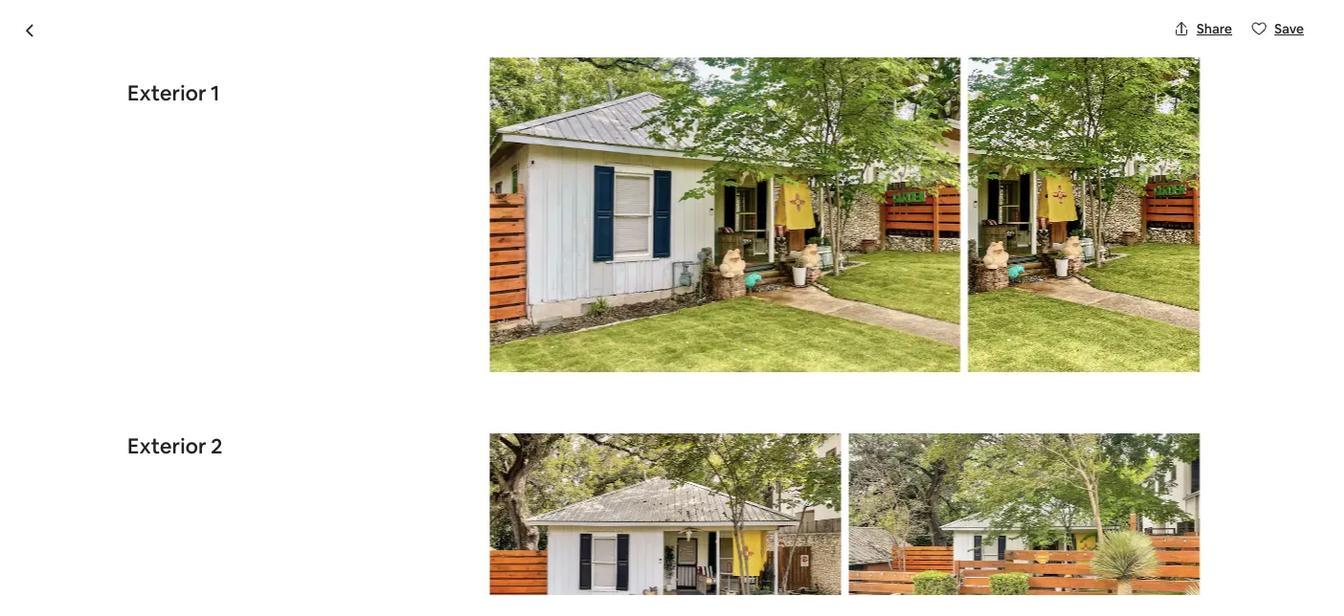Task type: vqa. For each thing, say whether or not it's contained in the screenshot.
Save button to the bottom
yes



Task type: locate. For each thing, give the bounding box(es) containing it.
exterior 1 image 1 image
[[490, 57, 961, 373], [490, 57, 961, 373]]

exterior 1
[[127, 79, 220, 106]]

exterior for exterior 2
[[127, 433, 206, 460]]

share for topmost save button
[[1197, 20, 1233, 37]]

profile element
[[831, 0, 1200, 77]]

$208
[[920, 533, 970, 561]]

1 horizontal spatial share button
[[1167, 12, 1241, 45]]

share button for the left save button
[[1062, 132, 1136, 165]]

1 horizontal spatial share
[[1197, 20, 1233, 37]]

chris is a superhost. learn more about chris. image
[[700, 509, 753, 563], [700, 509, 753, 563]]

save
[[1275, 20, 1305, 37], [1171, 140, 1200, 157]]

share
[[1197, 20, 1233, 37], [1093, 140, 1129, 157]]

1 vertical spatial save button
[[1140, 132, 1208, 165]]

exterior left the '1' at top
[[127, 79, 206, 106]]

0 horizontal spatial share button
[[1062, 132, 1136, 165]]

1 vertical spatial share
[[1093, 140, 1129, 157]]

photo tour dialog
[[0, 0, 1328, 597]]

share button
[[1167, 12, 1241, 45], [1062, 132, 1136, 165]]

1 horizontal spatial save button
[[1244, 12, 1313, 45]]

share button inside photo tour dialog
[[1167, 12, 1241, 45]]

exterior 2 image 1 image
[[490, 434, 841, 597], [490, 434, 841, 597]]

0 horizontal spatial share
[[1093, 140, 1129, 157]]

0 vertical spatial exterior
[[127, 79, 206, 106]]

austin, texas, united states
[[381, 139, 555, 156]]

1 horizontal spatial save
[[1275, 20, 1305, 37]]

exterior
[[127, 79, 206, 106], [127, 433, 206, 460]]

0 horizontal spatial save
[[1171, 140, 1200, 157]]

exterior 2 image 2 image
[[849, 434, 1200, 597], [849, 434, 1200, 597]]

0 vertical spatial share
[[1197, 20, 1233, 37]]

show all photos
[[1063, 431, 1162, 448]]

exterior left 2
[[127, 433, 206, 460]]

share button for topmost save button
[[1167, 12, 1241, 45]]

1 vertical spatial share button
[[1062, 132, 1136, 165]]

$254
[[867, 533, 916, 561]]

1 exterior from the top
[[127, 79, 206, 106]]

4.95 · 1,158 reviews
[[1060, 541, 1175, 558]]

save button
[[1244, 12, 1313, 45], [1140, 132, 1208, 165]]

share inside photo tour dialog
[[1197, 20, 1233, 37]]

1 vertical spatial save
[[1171, 140, 1200, 157]]

the austin texas house south congress stay and enjoy
[[127, 98, 756, 130]]

show all photos button
[[1025, 423, 1177, 456]]

0 horizontal spatial save button
[[1140, 132, 1208, 165]]

show
[[1063, 431, 1098, 448]]

save inside photo tour dialog
[[1275, 20, 1305, 37]]

1,158
[[1097, 541, 1126, 558]]

save for the left save button
[[1171, 140, 1200, 157]]

2 exterior from the top
[[127, 433, 206, 460]]

relax and enjoy some vintage lp's image
[[940, 338, 1200, 479]]

exterior 1 image 2 image
[[969, 57, 1200, 373], [969, 57, 1200, 373]]

0 vertical spatial save
[[1275, 20, 1305, 37]]

austin, texas, united states button
[[381, 136, 555, 159]]

and
[[646, 98, 689, 130]]

0 vertical spatial share button
[[1167, 12, 1241, 45]]

1 vertical spatial exterior
[[127, 433, 206, 460]]



Task type: describe. For each thing, give the bounding box(es) containing it.
share for the left save button
[[1093, 140, 1129, 157]]

2
[[211, 433, 223, 460]]

south
[[403, 98, 471, 130]]

austin
[[177, 98, 249, 130]]

exterior for exterior 1
[[127, 79, 206, 106]]

texas
[[255, 98, 320, 130]]

the austin texas house south congress stay and enjoy image 2 image
[[672, 182, 932, 330]]

1
[[211, 79, 220, 106]]

the austin texas house south congress stay and enjoy image 4 image
[[940, 182, 1200, 330]]

Start your search search field
[[520, 15, 808, 61]]

exterior 2
[[127, 433, 223, 460]]

austin,
[[381, 139, 425, 156]]

reviews
[[1129, 541, 1175, 558]]

night
[[975, 539, 1011, 559]]

photos
[[1117, 431, 1162, 448]]

texas,
[[428, 139, 467, 156]]

4.95
[[1060, 541, 1087, 558]]

states
[[515, 139, 555, 156]]

the austin texas house south congress stay and enjoy image 1 image
[[127, 182, 664, 479]]

enjoy
[[694, 98, 756, 130]]

all
[[1101, 431, 1115, 448]]

house
[[325, 98, 398, 130]]

stay
[[591, 98, 640, 130]]

·
[[1090, 541, 1093, 558]]

save for topmost save button
[[1275, 20, 1305, 37]]

united
[[470, 139, 512, 156]]

the austin texas house south congress stay and enjoy image 3 image
[[672, 338, 932, 479]]

the
[[127, 98, 171, 130]]

$254 $208 night
[[867, 533, 1011, 561]]

congress
[[476, 98, 585, 130]]

0 vertical spatial save button
[[1244, 12, 1313, 45]]



